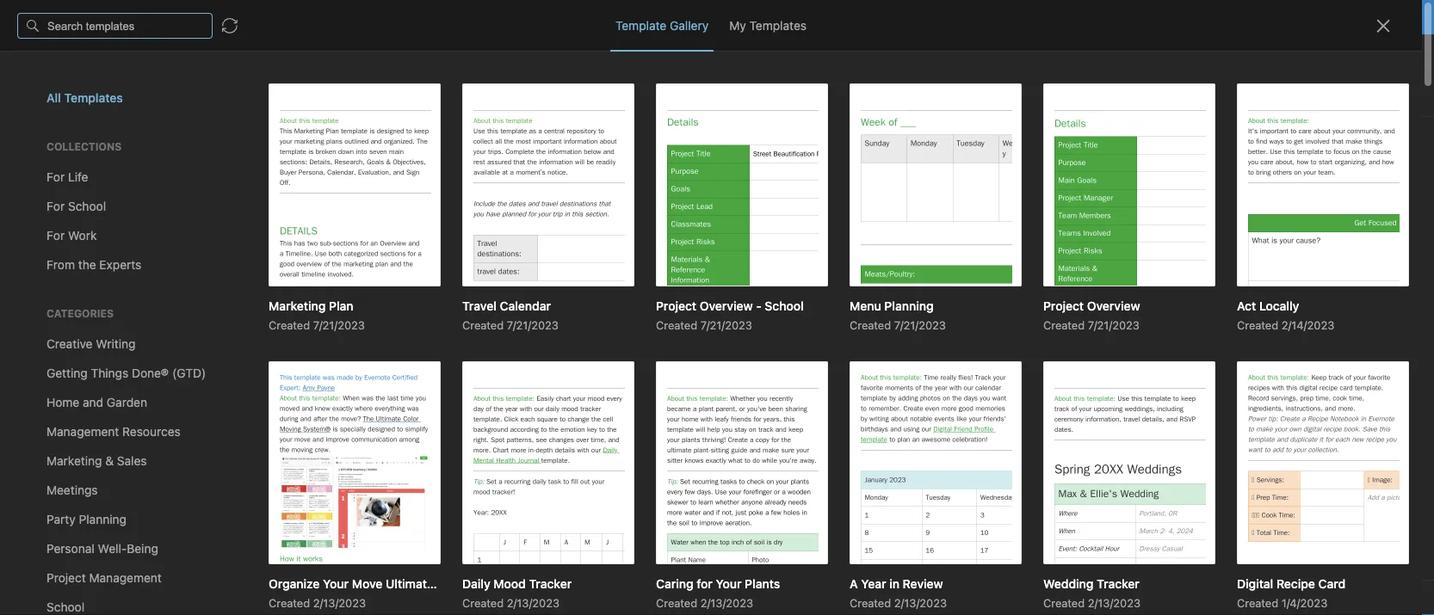 Task type: describe. For each thing, give the bounding box(es) containing it.
a inside what went well? project 1 what didn't go well? project 2 what can i improve on? project3 a few minutes ago
[[229, 397, 235, 409]]

tasks button
[[0, 218, 206, 245]]

just
[[229, 187, 250, 199]]

finish)
[[288, 255, 322, 269]]

just now button
[[207, 117, 522, 220]]

few inside button
[[238, 601, 255, 613]]

1 minutes from the top
[[258, 293, 297, 305]]

just now
[[229, 187, 273, 199]]

free:
[[684, 10, 713, 24]]

place.
[[282, 291, 315, 305]]

do now do soon for the future
[[229, 461, 399, 475]]

went
[[262, 358, 289, 372]]

pictu...
[[290, 309, 329, 323]]

Search text field
[[22, 50, 184, 81]]

3 ago from the top
[[300, 484, 318, 496]]

few inside what went well? project 1 what didn't go well? project 2 what can i improve on? project3 a few minutes ago
[[238, 397, 255, 409]]

and
[[319, 273, 339, 287]]

a few minutes ago button
[[207, 531, 522, 616]]

now for do
[[248, 461, 271, 475]]

me
[[107, 317, 124, 332]]

start
[[229, 255, 256, 269]]

3 few from the top
[[238, 484, 255, 496]]

tasks
[[38, 225, 69, 239]]

ago inside button
[[300, 601, 318, 613]]

changes
[[1343, 592, 1387, 605]]

if
[[343, 291, 350, 305]]

trash
[[38, 355, 69, 369]]

last edited on nov 17, 2023
[[549, 87, 703, 102]]

for
[[665, 10, 681, 24]]

0 horizontal spatial what
[[229, 358, 258, 372]]

0 vertical spatial all
[[790, 10, 802, 24]]

shared
[[38, 317, 77, 332]]

minutes inside button
[[258, 601, 297, 613]]

only you
[[1271, 48, 1317, 61]]

anytime.
[[924, 10, 972, 24]]

2 well? from the left
[[459, 358, 487, 372]]

(and
[[260, 255, 285, 269]]

you've
[[399, 255, 436, 269]]

notebooks link
[[0, 256, 206, 283]]

1 do from the left
[[229, 461, 245, 475]]

personal
[[613, 10, 662, 24]]

add a reminder image
[[545, 588, 566, 609]]

been
[[439, 255, 467, 269]]

1 vertical spatial project
[[229, 376, 269, 390]]

soon
[[293, 461, 320, 475]]

0 horizontal spatial all
[[229, 291, 241, 305]]

book,
[[229, 309, 260, 323]]

1 well? from the left
[[292, 358, 319, 372]]

new
[[38, 99, 63, 113]]

last
[[549, 87, 572, 102]]

share button
[[1331, 41, 1394, 69]]

trash link
[[0, 349, 206, 376]]

saved
[[1390, 592, 1421, 605]]

sync
[[719, 10, 747, 24]]

notebooks
[[39, 262, 99, 276]]

all
[[1327, 592, 1340, 605]]

home link
[[0, 135, 207, 163]]

only
[[1271, 48, 1295, 61]]

new button
[[10, 90, 196, 121]]

what went well? project 1 what didn't go well? project 2 what can i improve on? project3 a few minutes ago
[[229, 358, 487, 409]]

about
[[433, 273, 465, 287]]

tip:
[[318, 291, 339, 305]]

17,
[[656, 87, 671, 102]]

for
[[323, 461, 342, 475]]

Note Editor text field
[[0, 0, 1435, 616]]

notes
[[38, 197, 71, 211]]

reading
[[391, 291, 433, 305]]

a few minutes ago inside button
[[229, 601, 318, 613]]

shortcuts button
[[0, 163, 206, 190]]

settings image
[[176, 14, 196, 34]]

2 do from the left
[[274, 461, 290, 475]]

future
[[366, 461, 399, 475]]

shortcuts
[[39, 169, 93, 184]]

evernote
[[559, 10, 610, 24]]

2
[[272, 376, 279, 390]]

them
[[469, 273, 497, 287]]

home
[[38, 142, 71, 156]]

nov
[[631, 87, 653, 102]]

upgrade
[[89, 547, 140, 561]]

minutes inside what went well? project 1 what didn't go well? project 2 what can i improve on? project3 a few minutes ago
[[258, 397, 297, 409]]

the inside start (and finish) all the books you've been wanting to read and keep your ideas about them all in one place. tip: if you're reading a physical book, take pictu...
[[341, 255, 359, 269]]



Task type: locate. For each thing, give the bounding box(es) containing it.
share
[[1345, 48, 1379, 62]]

now left the soon
[[248, 461, 271, 475]]

with
[[81, 317, 104, 332]]

books
[[363, 255, 396, 269]]

what left 'went'
[[229, 358, 258, 372]]

wanting
[[229, 273, 273, 287]]

shared with me
[[38, 317, 124, 332]]

0 vertical spatial your
[[806, 10, 830, 24]]

project left 2
[[229, 376, 269, 390]]

1 horizontal spatial all
[[326, 255, 338, 269]]

now right just
[[253, 187, 273, 199]]

keep
[[343, 273, 369, 287]]

on
[[614, 87, 628, 102]]

0 horizontal spatial project
[[229, 376, 269, 390]]

all changes saved
[[1327, 592, 1421, 605]]

a inside start (and finish) all the books you've been wanting to read and keep your ideas about them all in one place. tip: if you're reading a physical book, take pictu...
[[436, 291, 443, 305]]

your inside start (and finish) all the books you've been wanting to read and keep your ideas about them all in one place. tip: if you're reading a physical book, take pictu...
[[373, 273, 397, 287]]

0 vertical spatial project
[[323, 358, 362, 372]]

first notebook
[[609, 48, 686, 61]]

1 vertical spatial a few minutes ago
[[229, 484, 318, 496]]

your down books
[[373, 273, 397, 287]]

ideas
[[400, 273, 430, 287]]

ago
[[300, 293, 318, 305], [300, 397, 318, 409], [300, 484, 318, 496], [300, 601, 318, 613]]

try evernote personal for free: sync across all your devices. cancel anytime.
[[537, 10, 972, 24]]

0 vertical spatial the
[[341, 255, 359, 269]]

you
[[1298, 48, 1317, 61]]

1 vertical spatial now
[[248, 461, 271, 475]]

None search field
[[22, 50, 184, 81]]

well? up the can
[[292, 358, 319, 372]]

you're
[[353, 291, 388, 305]]

all
[[790, 10, 802, 24], [326, 255, 338, 269], [229, 291, 241, 305]]

physical
[[446, 291, 491, 305]]

the
[[341, 255, 359, 269], [345, 461, 363, 475]]

3 minutes from the top
[[258, 484, 297, 496]]

do
[[229, 461, 245, 475], [274, 461, 290, 475]]

1 vertical spatial all
[[326, 255, 338, 269]]

the right for
[[345, 461, 363, 475]]

on?
[[392, 376, 412, 390]]

2 vertical spatial all
[[229, 291, 241, 305]]

note window element
[[0, 0, 1435, 616]]

2023
[[674, 87, 703, 102]]

1
[[365, 358, 371, 372]]

what
[[229, 358, 258, 372], [374, 358, 403, 372], [282, 376, 311, 390]]

your left devices.
[[806, 10, 830, 24]]

few
[[238, 293, 255, 305], [238, 397, 255, 409], [238, 484, 255, 496], [238, 601, 255, 613]]

first notebook button
[[587, 43, 692, 67]]

1 a few minutes ago from the top
[[229, 293, 318, 305]]

in
[[245, 291, 254, 305]]

a inside button
[[229, 601, 235, 613]]

1 horizontal spatial your
[[806, 10, 830, 24]]

across
[[750, 10, 787, 24]]

well? right go
[[459, 358, 487, 372]]

4 ago from the top
[[300, 601, 318, 613]]

first
[[609, 48, 632, 61]]

one
[[258, 291, 278, 305]]

expand note image
[[547, 45, 568, 65]]

what right 2
[[282, 376, 311, 390]]

project3
[[415, 376, 462, 390]]

2 horizontal spatial all
[[790, 10, 802, 24]]

now
[[253, 187, 273, 199], [248, 461, 271, 475]]

project up i
[[323, 358, 362, 372]]

2 few from the top
[[238, 397, 255, 409]]

2 ago from the top
[[300, 397, 318, 409]]

cancel
[[883, 10, 921, 24]]

read
[[290, 273, 315, 287]]

2 horizontal spatial what
[[374, 358, 403, 372]]

your
[[806, 10, 830, 24], [373, 273, 397, 287]]

tree
[[0, 135, 207, 521]]

tree containing home
[[0, 135, 207, 521]]

2 a few minutes ago from the top
[[229, 484, 318, 496]]

didn't
[[407, 358, 439, 372]]

4 minutes from the top
[[258, 601, 297, 613]]

1 horizontal spatial project
[[323, 358, 362, 372]]

devices.
[[833, 10, 880, 24]]

2 vertical spatial a few minutes ago
[[229, 601, 318, 613]]

4 few from the top
[[238, 601, 255, 613]]

3 a few minutes ago from the top
[[229, 601, 318, 613]]

now for just
[[253, 187, 273, 199]]

0 horizontal spatial do
[[229, 461, 245, 475]]

all up and
[[326, 255, 338, 269]]

what right 1
[[374, 358, 403, 372]]

go
[[442, 358, 456, 372]]

a few minutes ago
[[229, 293, 318, 305], [229, 484, 318, 496], [229, 601, 318, 613]]

0 vertical spatial now
[[253, 187, 273, 199]]

1 vertical spatial the
[[345, 461, 363, 475]]

can
[[315, 376, 335, 390]]

2 minutes from the top
[[258, 397, 297, 409]]

all left the in
[[229, 291, 241, 305]]

1 ago from the top
[[300, 293, 318, 305]]

1 vertical spatial your
[[373, 273, 397, 287]]

try
[[537, 10, 556, 24]]

1 horizontal spatial what
[[282, 376, 311, 390]]

i
[[338, 376, 341, 390]]

improve
[[344, 376, 389, 390]]

notes link
[[0, 190, 206, 218]]

take
[[263, 309, 287, 323]]

1 few from the top
[[238, 293, 255, 305]]

0 horizontal spatial your
[[373, 273, 397, 287]]

now inside button
[[253, 187, 273, 199]]

shared with me link
[[0, 311, 206, 338]]

a
[[436, 291, 443, 305], [229, 293, 235, 305], [229, 397, 235, 409], [229, 484, 235, 496], [229, 601, 235, 613]]

ago inside what went well? project 1 what didn't go well? project 2 what can i improve on? project3 a few minutes ago
[[300, 397, 318, 409]]

upgrade button
[[10, 537, 196, 571]]

notebook
[[635, 48, 686, 61]]

the up keep
[[341, 255, 359, 269]]

1 horizontal spatial do
[[274, 461, 290, 475]]

all right across
[[790, 10, 802, 24]]

0 vertical spatial a few minutes ago
[[229, 293, 318, 305]]

to
[[276, 273, 287, 287]]

start (and finish) all the books you've been wanting to read and keep your ideas about them all in one place. tip: if you're reading a physical book, take pictu...
[[229, 255, 497, 323]]

1 horizontal spatial well?
[[459, 358, 487, 372]]

0 horizontal spatial well?
[[292, 358, 319, 372]]

edited
[[576, 87, 611, 102]]



Task type: vqa. For each thing, say whether or not it's contained in the screenshot.
font family field on the top of page
no



